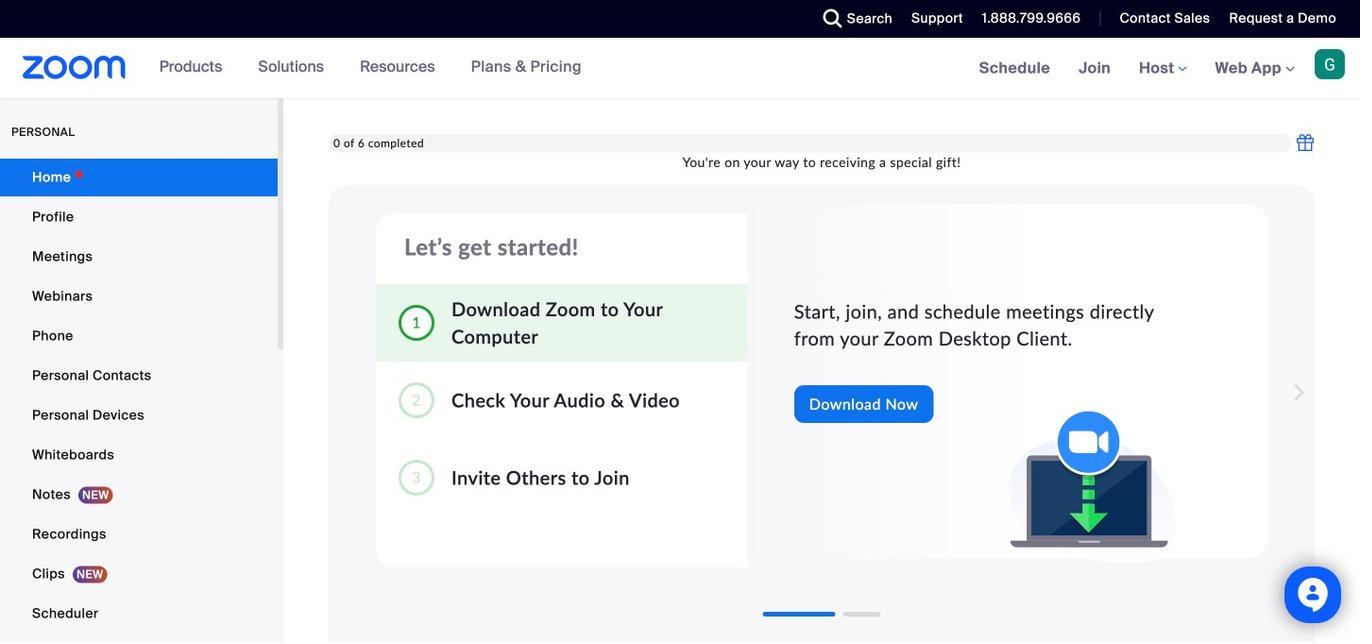 Task type: vqa. For each thing, say whether or not it's contained in the screenshot.
Contact
no



Task type: describe. For each thing, give the bounding box(es) containing it.
product information navigation
[[145, 38, 596, 98]]

profile picture image
[[1315, 49, 1345, 79]]

zoom logo image
[[23, 56, 126, 79]]



Task type: locate. For each thing, give the bounding box(es) containing it.
personal menu menu
[[0, 159, 278, 642]]

banner
[[0, 38, 1361, 100]]

meetings navigation
[[965, 38, 1361, 100]]

next image
[[1282, 374, 1309, 412]]



